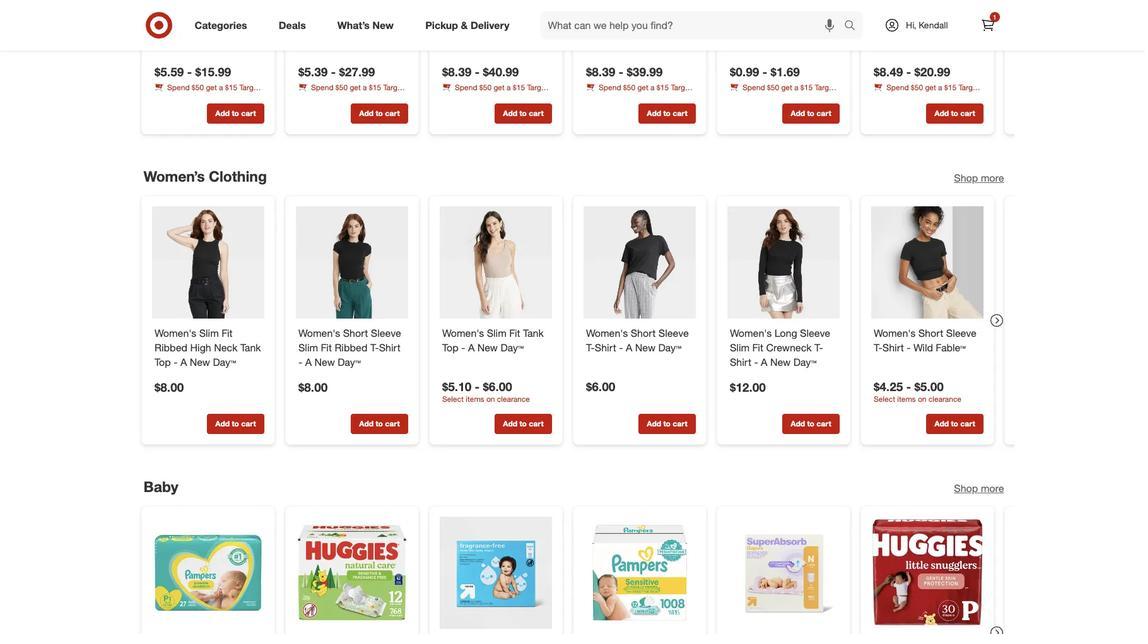 Task type: describe. For each thing, give the bounding box(es) containing it.
women's short sleeve t-shirt - a new day™
[[586, 327, 689, 354]]

charmin ultra strong toilet paper link
[[586, 12, 694, 40]]

charmin for $8.39 - $39.99
[[586, 12, 625, 25]]

towels for $0.99
[[730, 27, 761, 39]]

fit inside women's short sleeve slim fit ribbed t-shirt - a new day™
[[321, 341, 332, 354]]

$8.39 - $39.99
[[586, 65, 663, 79]]

short inside women's short sleeve t-shirt - wild fable™
[[919, 327, 944, 340]]

what's new link
[[327, 11, 410, 39]]

$4.25
[[874, 379, 903, 394]]

& inside make-a-size paper towels - up & up™
[[209, 27, 215, 39]]

& left "hi,"
[[896, 12, 902, 25]]

categories
[[195, 19, 247, 31]]

$39.99
[[627, 65, 663, 79]]

paper for $5.39 - $27.99
[[298, 27, 325, 39]]

on inside $5.10 - $6.00 select items on clearance
[[486, 394, 495, 404]]

women's clothing
[[144, 167, 267, 185]]

pickup & delivery link
[[415, 11, 526, 39]]

pickup
[[426, 19, 458, 31]]

short for $8.00
[[343, 327, 368, 340]]

shirt inside women's short sleeve slim fit ribbed t-shirt - a new day™
[[379, 341, 400, 354]]

up™ for $8.49 - $20.99
[[934, 27, 951, 39]]

soft inside charmin ultra soft toilet paper
[[508, 12, 526, 25]]

$50 for $1.69
[[767, 83, 779, 92]]

items for $5.10
[[466, 394, 484, 404]]

make-a-size paper towels - up & up™
[[154, 12, 242, 39]]

paper inside make-a-size paper towels - up & up™
[[215, 12, 242, 25]]

$50 for $20.99
[[911, 83, 923, 92]]

charmin ultra strong toilet paper
[[586, 12, 681, 39]]

fable™
[[936, 341, 966, 354]]

home for $1.69
[[794, 94, 813, 103]]

new inside women's slim fit ribbed high neck tank top - a new day™
[[190, 356, 210, 369]]

slim inside women's slim fit ribbed high neck tank top - a new day™
[[199, 327, 219, 340]]

t- inside women's short sleeve t-shirt - wild fable™
[[874, 341, 883, 354]]

select for $4.25 - $5.00
[[874, 394, 896, 404]]

select for $1.69
[[772, 94, 792, 103]]

sleeve for $8.00
[[371, 327, 401, 340]]

top inside 'women's slim fit tank top - a new day™'
[[442, 341, 459, 354]]

spend for $8.49
[[887, 83, 909, 92]]

new inside women's short sleeve slim fit ribbed t-shirt - a new day™
[[314, 356, 335, 369]]

$15.99
[[195, 65, 231, 79]]

slim inside women's short sleeve slim fit ribbed t-shirt - a new day™
[[298, 341, 318, 354]]

a for $15.99
[[219, 83, 223, 92]]

day™ inside women's short sleeve t-shirt - a new day™
[[658, 341, 682, 354]]

- inside women's short sleeve slim fit ribbed t-shirt - a new day™
[[298, 356, 302, 369]]

tank inside 'women's slim fit tank top - a new day™'
[[523, 327, 544, 340]]

2 $6.00 from the left
[[586, 379, 615, 394]]

up for $15.99
[[194, 27, 206, 39]]

soft inside soft & strong toilet paper - up & up™
[[874, 12, 893, 25]]

women's for women's short sleeve t-shirt - wild fable™
[[874, 327, 916, 340]]

$8.00 for women's slim fit ribbed high neck tank top - a new day™
[[154, 380, 184, 394]]

crewneck
[[766, 341, 812, 354]]

spend $50 get a $15 target giftcard on select home care for $1.69
[[730, 83, 836, 103]]

$8.39 - $40.99
[[442, 65, 519, 79]]

spend for $5.59
[[167, 83, 189, 92]]

hi, kendall
[[907, 20, 949, 30]]

hi,
[[907, 20, 917, 30]]

t- inside women's short sleeve t-shirt - a new day™
[[586, 341, 595, 354]]

spend $50 get a $15 target giftcard on select home care for $20.99
[[874, 83, 980, 103]]

charmin ultra soft toilet paper link
[[442, 12, 550, 40]]

$12.00
[[730, 380, 766, 394]]

bounty select-a-size paper towels link
[[298, 12, 406, 40]]

shop for women's clothing
[[955, 172, 979, 184]]

- inside women's short sleeve t-shirt - a new day™
[[619, 341, 623, 354]]

get for $15.99
[[206, 83, 217, 92]]

delivery
[[471, 19, 510, 31]]

bounty
[[298, 12, 331, 25]]

ultra for $39.99
[[627, 12, 649, 25]]

$8.39 for $8.39 - $40.99
[[442, 65, 471, 79]]

women's slim fit ribbed high neck tank top - a new day™
[[154, 327, 261, 369]]

spend $50 get a $15 target giftcard on select home care button for $20.99
[[874, 82, 984, 103]]

$0.99
[[730, 65, 759, 79]]

select for $15.99
[[196, 94, 216, 103]]

up™ for $5.59 - $15.99
[[218, 27, 235, 39]]

$5.10 - $6.00 select items on clearance
[[442, 379, 530, 404]]

women's slim fit tank top - a new day™
[[442, 327, 544, 354]]

$8.49 - $20.99
[[874, 65, 951, 79]]

women's for women's slim fit ribbed high neck tank top - a new day™
[[154, 327, 196, 340]]

clothing
[[209, 167, 267, 185]]

$40.99
[[483, 65, 519, 79]]

towels inside bounty select-a-size paper towels
[[328, 27, 358, 39]]

more for women's clothing
[[982, 172, 1005, 184]]

$4.25 - $5.00 select items on clearance
[[874, 379, 962, 404]]

what's new
[[338, 19, 394, 31]]

women's short sleeve t-shirt - wild fable™ link
[[874, 326, 981, 355]]

spend $50 get a $15 target giftcard on select home care button for $15.99
[[154, 82, 264, 103]]

- inside soft & strong toilet paper - up & up™
[[904, 27, 908, 39]]

sleeve for $6.00
[[659, 327, 689, 340]]

shirt inside women's short sleeve t-shirt - wild fable™
[[883, 341, 904, 354]]

toilet for $8.39 - $39.99
[[586, 27, 610, 39]]

size for $5.59
[[193, 12, 212, 25]]

ultra for $40.99
[[483, 12, 505, 25]]

slim inside 'women's slim fit tank top - a new day™'
[[487, 327, 507, 340]]

short for $6.00
[[631, 327, 656, 340]]

ribbed inside women's slim fit ribbed high neck tank top - a new day™
[[154, 341, 187, 354]]

shop more button for baby
[[955, 482, 1005, 496]]

new inside women's long sleeve slim fit crewneck t- shirt - a new day™
[[771, 356, 791, 369]]

$5.59
[[154, 65, 184, 79]]

soft & strong toilet paper - up & up™
[[874, 12, 961, 39]]

$5.00
[[915, 379, 944, 394]]

$8.39 for $8.39 - $39.99
[[586, 65, 615, 79]]

more for baby
[[982, 482, 1005, 495]]

items for $4.25
[[898, 394, 916, 404]]

women's for women's slim fit tank top - a new day™
[[442, 327, 484, 340]]

towels for $5.59
[[154, 27, 185, 39]]

women's short sleeve t-shirt - wild fable™
[[874, 327, 977, 354]]

make-a-size paper towels - smartly™ link
[[730, 12, 837, 40]]

t- inside women's short sleeve slim fit ribbed t-shirt - a new day™
[[370, 341, 379, 354]]

search button
[[839, 11, 869, 42]]

$20.99
[[915, 65, 951, 79]]

shop more for women's clothing
[[955, 172, 1005, 184]]

a inside 'women's slim fit tank top - a new day™'
[[468, 341, 475, 354]]

make- for $0.99 - $1.69
[[730, 12, 759, 25]]

categories link
[[184, 11, 263, 39]]

- inside women's slim fit ribbed high neck tank top - a new day™
[[173, 356, 177, 369]]

a for women's short sleeve slim fit ribbed t-shirt - a new day™
[[305, 356, 312, 369]]

get for $20.99
[[926, 83, 936, 92]]

smartly™
[[770, 27, 811, 39]]

sleeve inside women's short sleeve t-shirt - wild fable™
[[947, 327, 977, 340]]

charmin ultra soft toilet paper
[[442, 12, 526, 39]]

women's for women's short sleeve t-shirt - a new day™
[[586, 327, 628, 340]]

$1.69
[[771, 65, 800, 79]]

long
[[775, 327, 797, 340]]

- inside women's short sleeve t-shirt - wild fable™
[[907, 341, 911, 354]]

giftcard for $5.59 - $15.99
[[154, 94, 183, 103]]

a- for $5.59
[[183, 12, 193, 25]]

giftcard for $8.49 - $20.99
[[874, 94, 903, 103]]

giftcard for $0.99 - $1.69
[[730, 94, 759, 103]]

strong for $39.99
[[651, 12, 681, 25]]

t- inside women's long sleeve slim fit crewneck t- shirt - a new day™
[[815, 341, 823, 354]]

day™ for women's short sleeve slim fit ribbed t-shirt - a new day™
[[338, 356, 361, 369]]

kendall
[[919, 20, 949, 30]]

$27.99
[[339, 65, 375, 79]]

target for $8.49 - $20.99
[[959, 83, 980, 92]]

paper for $8.39 - $40.99
[[469, 27, 495, 39]]

shirt inside women's short sleeve t-shirt - a new day™
[[595, 341, 616, 354]]

on inside $4.25 - $5.00 select items on clearance
[[918, 394, 927, 404]]

size for $0.99
[[769, 12, 788, 25]]

- inside 'women's slim fit tank top - a new day™'
[[461, 341, 465, 354]]

home for $15.99
[[218, 94, 237, 103]]



Task type: vqa. For each thing, say whether or not it's contained in the screenshot.
Glendale dropdown button
no



Task type: locate. For each thing, give the bounding box(es) containing it.
paper for $8.39 - $39.99
[[613, 27, 639, 39]]

giftcard down $0.99 at the top right of page
[[730, 94, 759, 103]]

paper inside charmin ultra soft toilet paper
[[469, 27, 495, 39]]

charmin inside charmin ultra soft toilet paper
[[442, 12, 481, 25]]

- inside women's long sleeve slim fit crewneck t- shirt - a new day™
[[754, 356, 758, 369]]

2 horizontal spatial home
[[938, 94, 957, 103]]

1 horizontal spatial a-
[[366, 12, 376, 25]]

2 shop from the top
[[955, 482, 979, 495]]

make-a-size paper towels - smartly™
[[730, 12, 818, 39]]

3 t- from the left
[[815, 341, 823, 354]]

huggies little snugglers baby diapers – (select size and count) image
[[872, 517, 984, 629], [872, 517, 984, 629]]

1 vertical spatial tank
[[240, 341, 261, 354]]

a for $20.99
[[939, 83, 943, 92]]

toilet left delivery
[[442, 27, 466, 39]]

2 a from the left
[[795, 83, 799, 92]]

1 make- from the left
[[154, 12, 183, 25]]

ultra inside charmin ultra soft toilet paper
[[483, 12, 505, 25]]

1 horizontal spatial spend
[[743, 83, 765, 92]]

$8.00 for women's short sleeve slim fit ribbed t-shirt - a new day™
[[298, 380, 328, 394]]

a- inside bounty select-a-size paper towels
[[366, 12, 376, 25]]

2 horizontal spatial spend $50 get a $15 target giftcard on select home care
[[874, 83, 980, 103]]

1 shop more button from the top
[[955, 171, 1005, 186]]

$6.00 down women's short sleeve t-shirt - a new day™
[[586, 379, 615, 394]]

a down $20.99
[[939, 83, 943, 92]]

3 sleeve from the left
[[800, 327, 831, 340]]

fit inside 'women's slim fit tank top - a new day™'
[[509, 327, 520, 340]]

2 shop more button from the top
[[955, 482, 1005, 496]]

What can we help you find? suggestions appear below search field
[[541, 11, 848, 39]]

disposable diapers pack - up & up™ image
[[728, 517, 840, 629], [728, 517, 840, 629]]

- inside $4.25 - $5.00 select items on clearance
[[907, 379, 912, 394]]

a inside women's short sleeve slim fit ribbed t-shirt - a new day™
[[305, 356, 312, 369]]

get down $1.69
[[782, 83, 792, 92]]

neck
[[214, 341, 237, 354]]

make-a-size paper towels - up & up™ link
[[154, 12, 262, 40]]

1 ribbed from the left
[[154, 341, 187, 354]]

toilet inside charmin ultra strong toilet paper
[[586, 27, 610, 39]]

high
[[190, 341, 211, 354]]

home down $20.99
[[938, 94, 957, 103]]

day™ for women's long sleeve slim fit crewneck t- shirt - a new day™
[[794, 356, 817, 369]]

pickup & delivery
[[426, 19, 510, 31]]

up™ inside soft & strong toilet paper - up & up™
[[934, 27, 951, 39]]

a down $15.99
[[219, 83, 223, 92]]

3 $50 from the left
[[911, 83, 923, 92]]

items down $4.25
[[898, 394, 916, 404]]

ribbed inside women's short sleeve slim fit ribbed t-shirt - a new day™
[[335, 341, 367, 354]]

1 horizontal spatial short
[[631, 327, 656, 340]]

size inside bounty select-a-size paper towels
[[376, 12, 395, 25]]

1 $8.00 from the left
[[154, 380, 184, 394]]

2 get from the left
[[782, 83, 792, 92]]

shirt
[[379, 341, 400, 354], [595, 341, 616, 354], [883, 341, 904, 354], [730, 356, 752, 369]]

shirt inside women's long sleeve slim fit crewneck t- shirt - a new day™
[[730, 356, 752, 369]]

1 horizontal spatial charmin
[[586, 12, 625, 25]]

2 horizontal spatial select
[[916, 94, 936, 103]]

1 care from the left
[[240, 94, 254, 103]]

2 horizontal spatial spend
[[887, 83, 909, 92]]

2 horizontal spatial short
[[919, 327, 944, 340]]

a for women's long sleeve slim fit crewneck t- shirt - a new day™
[[761, 356, 768, 369]]

make- up $0.99 at the top right of page
[[730, 12, 759, 25]]

&
[[896, 12, 902, 25], [461, 19, 468, 31], [209, 27, 215, 39], [925, 27, 931, 39]]

2 spend $50 get a $15 target giftcard on select home care from the left
[[730, 83, 836, 103]]

1 horizontal spatial clearance
[[929, 394, 962, 404]]

clearance inside $4.25 - $5.00 select items on clearance
[[929, 394, 962, 404]]

spend $50 get a $15 target giftcard on select home care button down $1.69
[[730, 82, 840, 103]]

items
[[466, 394, 484, 404], [898, 394, 916, 404]]

care for $1.69
[[815, 94, 830, 103]]

$0.99 - $1.69
[[730, 65, 800, 79]]

1 horizontal spatial get
[[782, 83, 792, 92]]

1 more from the top
[[982, 172, 1005, 184]]

huggies natural care sensitive unscented baby wipes (select count) image
[[296, 517, 408, 629], [296, 517, 408, 629]]

size inside make-a-size paper towels - smartly™
[[769, 12, 788, 25]]

0 horizontal spatial select
[[442, 394, 464, 404]]

2 charmin from the left
[[586, 12, 625, 25]]

on down $5.59 - $15.99
[[185, 94, 194, 103]]

0 horizontal spatial select
[[196, 94, 216, 103]]

giftcard down the $5.59
[[154, 94, 183, 103]]

0 horizontal spatial toilet
[[442, 27, 466, 39]]

2 t- from the left
[[586, 341, 595, 354]]

fragrance-free baby wipes - up & up™ (select count) image
[[440, 517, 552, 629], [440, 517, 552, 629]]

2 up™ from the left
[[934, 27, 951, 39]]

women's short sleeve t-shirt - a new day™ image
[[584, 206, 696, 319], [584, 206, 696, 319]]

2 strong from the left
[[905, 12, 935, 25]]

more
[[982, 172, 1005, 184], [982, 482, 1005, 495]]

1 $6.00 from the left
[[483, 379, 512, 394]]

0 horizontal spatial get
[[206, 83, 217, 92]]

0 horizontal spatial make-
[[154, 12, 183, 25]]

ultra
[[483, 12, 505, 25], [627, 12, 649, 25]]

1 vertical spatial shop more button
[[955, 482, 1005, 496]]

0 horizontal spatial a
[[219, 83, 223, 92]]

add
[[215, 109, 230, 118], [359, 109, 373, 118], [503, 109, 517, 118], [647, 109, 661, 118], [791, 109, 805, 118], [935, 109, 949, 118], [215, 419, 230, 429], [359, 419, 373, 429], [503, 419, 517, 429], [647, 419, 661, 429], [791, 419, 805, 429], [935, 419, 949, 429]]

women's inside 'women's slim fit tank top - a new day™'
[[442, 327, 484, 340]]

2 target from the left
[[815, 83, 836, 92]]

women's long sleeve slim fit crewneck t-shirt - a new day™ image
[[728, 206, 840, 319], [728, 206, 840, 319]]

women's inside women's short sleeve slim fit ribbed t-shirt - a new day™
[[298, 327, 340, 340]]

spend $50 get a $15 target giftcard on select home care down $15.99
[[154, 83, 260, 103]]

target for $5.59 - $15.99
[[239, 83, 260, 92]]

select down $4.25
[[874, 394, 896, 404]]

1 horizontal spatial $15
[[801, 83, 813, 92]]

$5.39 - $27.99
[[298, 65, 375, 79]]

2 size from the left
[[376, 12, 395, 25]]

women's short sleeve t-shirt - wild fable™ image
[[872, 206, 984, 319], [872, 206, 984, 319]]

1 horizontal spatial select
[[874, 394, 896, 404]]

women's inside women's slim fit ribbed high neck tank top - a new day™
[[154, 327, 196, 340]]

2 ribbed from the left
[[335, 341, 367, 354]]

up™
[[218, 27, 235, 39], [934, 27, 951, 39]]

0 horizontal spatial giftcard
[[154, 94, 183, 103]]

1 horizontal spatial ribbed
[[335, 341, 367, 354]]

short inside women's short sleeve t-shirt - a new day™
[[631, 327, 656, 340]]

$5.39
[[298, 65, 328, 79]]

3 a- from the left
[[759, 12, 769, 25]]

1 soft from the left
[[508, 12, 526, 25]]

target for $0.99 - $1.69
[[815, 83, 836, 92]]

1 vertical spatial shop more
[[955, 482, 1005, 495]]

top
[[442, 341, 459, 354], [154, 356, 171, 369]]

$50 for $15.99
[[192, 83, 204, 92]]

a for $1.69
[[795, 83, 799, 92]]

toilet right "hi,"
[[938, 12, 961, 25]]

items inside $5.10 - $6.00 select items on clearance
[[466, 394, 484, 404]]

new
[[373, 19, 394, 31], [477, 341, 498, 354], [635, 341, 656, 354], [190, 356, 210, 369], [314, 356, 335, 369], [771, 356, 791, 369]]

$50
[[192, 83, 204, 92], [767, 83, 779, 92], [911, 83, 923, 92]]

spend $50 get a $15 target giftcard on select home care
[[154, 83, 260, 103], [730, 83, 836, 103], [874, 83, 980, 103]]

spend down $0.99 at the top right of page
[[743, 83, 765, 92]]

1 horizontal spatial soft
[[874, 12, 893, 25]]

1 $15 from the left
[[225, 83, 237, 92]]

2 select from the left
[[874, 394, 896, 404]]

0 horizontal spatial $6.00
[[483, 379, 512, 394]]

on down $5.00
[[918, 394, 927, 404]]

home for $20.99
[[938, 94, 957, 103]]

towels inside make-a-size paper towels - up & up™
[[154, 27, 185, 39]]

2 shop more from the top
[[955, 482, 1005, 495]]

clearance for $5.00
[[929, 394, 962, 404]]

paper inside make-a-size paper towels - smartly™
[[791, 12, 818, 25]]

women's short sleeve slim fit ribbed t-shirt - a new day™ image
[[296, 206, 408, 319], [296, 206, 408, 319]]

women's slim fit ribbed high neck tank top - a new day™ image
[[152, 206, 264, 319], [152, 206, 264, 319]]

1 horizontal spatial spend $50 get a $15 target giftcard on select home care button
[[730, 82, 840, 103]]

1 horizontal spatial towels
[[328, 27, 358, 39]]

2 make- from the left
[[730, 12, 759, 25]]

1 horizontal spatial spend $50 get a $15 target giftcard on select home care
[[730, 83, 836, 103]]

a inside women's slim fit ribbed high neck tank top - a new day™
[[180, 356, 187, 369]]

1 spend $50 get a $15 target giftcard on select home care button from the left
[[154, 82, 264, 103]]

1 horizontal spatial ultra
[[627, 12, 649, 25]]

1 select from the left
[[442, 394, 464, 404]]

1 shop more from the top
[[955, 172, 1005, 184]]

tank inside women's slim fit ribbed high neck tank top - a new day™
[[240, 341, 261, 354]]

$6.00 right $5.10
[[483, 379, 512, 394]]

baby
[[144, 478, 179, 496]]

a
[[219, 83, 223, 92], [795, 83, 799, 92], [939, 83, 943, 92]]

1 items from the left
[[466, 394, 484, 404]]

spend down $8.49
[[887, 83, 909, 92]]

0 horizontal spatial home
[[218, 94, 237, 103]]

1 home from the left
[[218, 94, 237, 103]]

1 $8.39 from the left
[[442, 65, 471, 79]]

1 strong from the left
[[651, 12, 681, 25]]

on down women's slim fit tank top - a new day™ link
[[486, 394, 495, 404]]

women's short sleeve slim fit ribbed t-shirt - a new day™
[[298, 327, 401, 369]]

slim inside women's long sleeve slim fit crewneck t- shirt - a new day™
[[730, 341, 750, 354]]

2 $50 from the left
[[767, 83, 779, 92]]

1 horizontal spatial up
[[910, 27, 922, 39]]

up™ up $15.99
[[218, 27, 235, 39]]

wild
[[914, 341, 933, 354]]

1 spend from the left
[[167, 83, 189, 92]]

1 horizontal spatial $8.39
[[586, 65, 615, 79]]

1 shop from the top
[[955, 172, 979, 184]]

fit inside women's long sleeve slim fit crewneck t- shirt - a new day™
[[753, 341, 764, 354]]

3 towels from the left
[[730, 27, 761, 39]]

spend for $0.99
[[743, 83, 765, 92]]

1 horizontal spatial strong
[[905, 12, 935, 25]]

1 up from the left
[[194, 27, 206, 39]]

select down $1.69
[[772, 94, 792, 103]]

2 more from the top
[[982, 482, 1005, 495]]

make- inside make-a-size paper towels - smartly™
[[730, 12, 759, 25]]

towels
[[154, 27, 185, 39], [328, 27, 358, 39], [730, 27, 761, 39]]

pampers swaddlers active baby diapers - (select size and count) image
[[152, 517, 264, 629], [152, 517, 264, 629]]

3 select from the left
[[916, 94, 936, 103]]

1 giftcard from the left
[[154, 94, 183, 103]]

1 horizontal spatial select
[[772, 94, 792, 103]]

charmin inside charmin ultra strong toilet paper
[[586, 12, 625, 25]]

clearance down women's slim fit tank top - a new day™ link
[[497, 394, 530, 404]]

sleeve
[[371, 327, 401, 340], [659, 327, 689, 340], [800, 327, 831, 340], [947, 327, 977, 340]]

0 horizontal spatial strong
[[651, 12, 681, 25]]

3 short from the left
[[919, 327, 944, 340]]

2 $15 from the left
[[801, 83, 813, 92]]

$8.39
[[442, 65, 471, 79], [586, 65, 615, 79]]

ribbed
[[154, 341, 187, 354], [335, 341, 367, 354]]

a- for $0.99
[[759, 12, 769, 25]]

what's
[[338, 19, 370, 31]]

0 horizontal spatial towels
[[154, 27, 185, 39]]

toilet for $8.39 - $40.99
[[442, 27, 466, 39]]

0 horizontal spatial spend $50 get a $15 target giftcard on select home care button
[[154, 82, 264, 103]]

- inside $5.10 - $6.00 select items on clearance
[[475, 379, 480, 394]]

select down $20.99
[[916, 94, 936, 103]]

shop more button for women's clothing
[[955, 171, 1005, 186]]

women's short sleeve t-shirt - a new day™ link
[[586, 326, 694, 355]]

get for $1.69
[[782, 83, 792, 92]]

women's slim fit ribbed high neck tank top - a new day™ link
[[154, 326, 262, 370]]

$5.59 - $15.99
[[154, 65, 231, 79]]

0 vertical spatial more
[[982, 172, 1005, 184]]

& right 'pickup'
[[461, 19, 468, 31]]

size up $15.99
[[193, 12, 212, 25]]

1 charmin from the left
[[442, 12, 481, 25]]

0 horizontal spatial $8.00
[[154, 380, 184, 394]]

$8.00
[[154, 380, 184, 394], [298, 380, 328, 394]]

3 women's from the left
[[442, 327, 484, 340]]

0 horizontal spatial $50
[[192, 83, 204, 92]]

3 spend $50 get a $15 target giftcard on select home care from the left
[[874, 83, 980, 103]]

2 select from the left
[[772, 94, 792, 103]]

deals link
[[268, 11, 322, 39]]

spend $50 get a $15 target giftcard on select home care button down $15.99
[[154, 82, 264, 103]]

get
[[206, 83, 217, 92], [782, 83, 792, 92], [926, 83, 936, 92]]

0 horizontal spatial care
[[240, 94, 254, 103]]

1 vertical spatial shop
[[955, 482, 979, 495]]

spend
[[167, 83, 189, 92], [743, 83, 765, 92], [887, 83, 909, 92]]

spend $50 get a $15 target giftcard on select home care button down $20.99
[[874, 82, 984, 103]]

shop
[[955, 172, 979, 184], [955, 482, 979, 495]]

spend $50 get a $15 target giftcard on select home care button
[[154, 82, 264, 103], [730, 82, 840, 103], [874, 82, 984, 103]]

a down $1.69
[[795, 83, 799, 92]]

1 vertical spatial top
[[154, 356, 171, 369]]

& right "hi,"
[[925, 27, 931, 39]]

2 clearance from the left
[[929, 394, 962, 404]]

$15 for $5.59 - $15.99
[[225, 83, 237, 92]]

women's long sleeve slim fit crewneck t- shirt - a new day™ link
[[730, 326, 837, 370]]

towels down select-
[[328, 27, 358, 39]]

up™ inside make-a-size paper towels - up & up™
[[218, 27, 235, 39]]

deals
[[279, 19, 306, 31]]

1 horizontal spatial home
[[794, 94, 813, 103]]

1 horizontal spatial tank
[[523, 327, 544, 340]]

a
[[468, 341, 475, 354], [626, 341, 632, 354], [180, 356, 187, 369], [305, 356, 312, 369], [761, 356, 768, 369]]

0 horizontal spatial short
[[343, 327, 368, 340]]

towels up the $5.59
[[154, 27, 185, 39]]

get down $15.99
[[206, 83, 217, 92]]

size
[[193, 12, 212, 25], [376, 12, 395, 25], [769, 12, 788, 25]]

soft & strong toilet paper - up & up™ link
[[874, 12, 981, 40]]

0 vertical spatial shop more button
[[955, 171, 1005, 186]]

4 women's from the left
[[586, 327, 628, 340]]

$8.49
[[874, 65, 903, 79]]

2 women's from the left
[[298, 327, 340, 340]]

2 sleeve from the left
[[659, 327, 689, 340]]

2 ultra from the left
[[627, 12, 649, 25]]

1 short from the left
[[343, 327, 368, 340]]

2 horizontal spatial towels
[[730, 27, 761, 39]]

a inside women's long sleeve slim fit crewneck t- shirt - a new day™
[[761, 356, 768, 369]]

$15 down $15.99
[[225, 83, 237, 92]]

day™ inside 'women's slim fit tank top - a new day™'
[[501, 341, 524, 354]]

1 vertical spatial more
[[982, 482, 1005, 495]]

4 sleeve from the left
[[947, 327, 977, 340]]

sleeve inside women's short sleeve t-shirt - a new day™
[[659, 327, 689, 340]]

1 horizontal spatial up™
[[934, 27, 951, 39]]

0 horizontal spatial charmin
[[442, 12, 481, 25]]

1 ultra from the left
[[483, 12, 505, 25]]

size right 'what's'
[[376, 12, 395, 25]]

on down the $0.99 - $1.69
[[761, 94, 770, 103]]

short inside women's short sleeve slim fit ribbed t-shirt - a new day™
[[343, 327, 368, 340]]

a for women's slim fit ribbed high neck tank top - a new day™
[[180, 356, 187, 369]]

women's slim fit tank top - a new day™ link
[[442, 326, 550, 355]]

1 sleeve from the left
[[371, 327, 401, 340]]

up™ right "hi,"
[[934, 27, 951, 39]]

day™ for women's slim fit ribbed high neck tank top - a new day™
[[213, 356, 236, 369]]

1 get from the left
[[206, 83, 217, 92]]

0 horizontal spatial items
[[466, 394, 484, 404]]

3 spend from the left
[[887, 83, 909, 92]]

items inside $4.25 - $5.00 select items on clearance
[[898, 394, 916, 404]]

women's inside women's short sleeve t-shirt - wild fable™
[[874, 327, 916, 340]]

clearance inside $5.10 - $6.00 select items on clearance
[[497, 394, 530, 404]]

toilet inside charmin ultra soft toilet paper
[[442, 27, 466, 39]]

shop for baby
[[955, 482, 979, 495]]

-
[[188, 27, 191, 39], [763, 27, 767, 39], [904, 27, 908, 39], [187, 65, 192, 79], [331, 65, 336, 79], [475, 65, 480, 79], [619, 65, 624, 79], [763, 65, 768, 79], [907, 65, 912, 79], [461, 341, 465, 354], [619, 341, 623, 354], [907, 341, 911, 354], [173, 356, 177, 369], [298, 356, 302, 369], [754, 356, 758, 369], [475, 379, 480, 394], [907, 379, 912, 394]]

2 $8.00 from the left
[[298, 380, 328, 394]]

5 women's from the left
[[730, 327, 772, 340]]

giftcard down $8.49
[[874, 94, 903, 103]]

2 horizontal spatial a
[[939, 83, 943, 92]]

1 t- from the left
[[370, 341, 379, 354]]

paper inside bounty select-a-size paper towels
[[298, 27, 325, 39]]

3 giftcard from the left
[[874, 94, 903, 103]]

1 up™ from the left
[[218, 27, 235, 39]]

bounty select-a-size paper towels
[[298, 12, 395, 39]]

3 get from the left
[[926, 83, 936, 92]]

1 horizontal spatial $6.00
[[586, 379, 615, 394]]

1 link
[[974, 11, 1002, 39]]

2 a- from the left
[[366, 12, 376, 25]]

$6.00 inside $5.10 - $6.00 select items on clearance
[[483, 379, 512, 394]]

ultra inside charmin ultra strong toilet paper
[[627, 12, 649, 25]]

select-
[[333, 12, 366, 25]]

select down $5.10
[[442, 394, 464, 404]]

2 horizontal spatial spend $50 get a $15 target giftcard on select home care button
[[874, 82, 984, 103]]

0 horizontal spatial target
[[239, 83, 260, 92]]

0 horizontal spatial ultra
[[483, 12, 505, 25]]

0 vertical spatial top
[[442, 341, 459, 354]]

3 a from the left
[[939, 83, 943, 92]]

2 home from the left
[[794, 94, 813, 103]]

$50 down '$8.49 - $20.99'
[[911, 83, 923, 92]]

3 spend $50 get a $15 target giftcard on select home care button from the left
[[874, 82, 984, 103]]

paper inside charmin ultra strong toilet paper
[[613, 27, 639, 39]]

0 horizontal spatial $15
[[225, 83, 237, 92]]

2 horizontal spatial target
[[959, 83, 980, 92]]

search
[[839, 20, 869, 33]]

$5.10
[[442, 379, 471, 394]]

2 spend $50 get a $15 target giftcard on select home care button from the left
[[730, 82, 840, 103]]

soft
[[508, 12, 526, 25], [874, 12, 893, 25]]

select down $15.99
[[196, 94, 216, 103]]

$6.00
[[483, 379, 512, 394], [586, 379, 615, 394]]

size up smartly™
[[769, 12, 788, 25]]

on down '$8.49 - $20.99'
[[905, 94, 913, 103]]

select for $20.99
[[916, 94, 936, 103]]

1 select from the left
[[196, 94, 216, 103]]

1 size from the left
[[193, 12, 212, 25]]

1 a from the left
[[219, 83, 223, 92]]

0 vertical spatial shop
[[955, 172, 979, 184]]

women's short sleeve slim fit ribbed t-shirt - a new day™ link
[[298, 326, 406, 370]]

day™
[[501, 341, 524, 354], [658, 341, 682, 354], [213, 356, 236, 369], [338, 356, 361, 369], [794, 356, 817, 369]]

clearance for $6.00
[[497, 394, 530, 404]]

1 spend $50 get a $15 target giftcard on select home care from the left
[[154, 83, 260, 103]]

3 $15 from the left
[[945, 83, 957, 92]]

$15 for $0.99 - $1.69
[[801, 83, 813, 92]]

home
[[218, 94, 237, 103], [794, 94, 813, 103], [938, 94, 957, 103]]

2 horizontal spatial $15
[[945, 83, 957, 92]]

strong for $20.99
[[905, 12, 935, 25]]

t-
[[370, 341, 379, 354], [586, 341, 595, 354], [815, 341, 823, 354], [874, 341, 883, 354]]

charmin for $8.39 - $40.99
[[442, 12, 481, 25]]

2 $8.39 from the left
[[586, 65, 615, 79]]

0 horizontal spatial $8.39
[[442, 65, 471, 79]]

to
[[232, 109, 239, 118], [376, 109, 383, 118], [520, 109, 527, 118], [663, 109, 671, 118], [807, 109, 815, 118], [951, 109, 959, 118], [232, 419, 239, 429], [376, 419, 383, 429], [520, 419, 527, 429], [663, 419, 671, 429], [807, 419, 815, 429], [951, 419, 959, 429]]

0 horizontal spatial spend
[[167, 83, 189, 92]]

0 horizontal spatial ribbed
[[154, 341, 187, 354]]

$15 for $8.49 - $20.99
[[945, 83, 957, 92]]

cart
[[241, 109, 256, 118], [385, 109, 400, 118], [529, 109, 544, 118], [673, 109, 688, 118], [817, 109, 832, 118], [961, 109, 976, 118], [241, 419, 256, 429], [385, 419, 400, 429], [529, 419, 544, 429], [673, 419, 688, 429], [817, 419, 832, 429], [961, 419, 976, 429]]

on for $1.69
[[761, 94, 770, 103]]

clearance
[[497, 394, 530, 404], [929, 394, 962, 404]]

make- for $5.59 - $15.99
[[154, 12, 183, 25]]

2 spend from the left
[[743, 83, 765, 92]]

shop more for baby
[[955, 482, 1005, 495]]

0 horizontal spatial tank
[[240, 341, 261, 354]]

care for $15.99
[[240, 94, 254, 103]]

1 horizontal spatial size
[[376, 12, 395, 25]]

$50 down the $0.99 - $1.69
[[767, 83, 779, 92]]

$8.00 down women's short sleeve slim fit ribbed t-shirt - a new day™
[[298, 380, 328, 394]]

1 horizontal spatial giftcard
[[730, 94, 759, 103]]

toilet up $8.39 - $39.99 on the top of page
[[586, 27, 610, 39]]

spend $50 get a $15 target giftcard on select home care down $20.99
[[874, 83, 980, 103]]

& up $15.99
[[209, 27, 215, 39]]

paper for $8.49 - $20.99
[[874, 27, 901, 39]]

fit inside women's slim fit ribbed high neck tank top - a new day™
[[221, 327, 232, 340]]

2 horizontal spatial a-
[[759, 12, 769, 25]]

1 horizontal spatial $8.00
[[298, 380, 328, 394]]

paper
[[215, 12, 242, 25], [791, 12, 818, 25], [298, 27, 325, 39], [469, 27, 495, 39], [613, 27, 639, 39], [874, 27, 901, 39]]

home down $1.69
[[794, 94, 813, 103]]

1 target from the left
[[239, 83, 260, 92]]

- inside make-a-size paper towels - up & up™
[[188, 27, 191, 39]]

women's
[[154, 327, 196, 340], [298, 327, 340, 340], [442, 327, 484, 340], [586, 327, 628, 340], [730, 327, 772, 340], [874, 327, 916, 340]]

1 women's from the left
[[154, 327, 196, 340]]

pampers sensitive baby wipes (select count) image
[[584, 517, 696, 629], [584, 517, 696, 629]]

giftcard
[[154, 94, 183, 103], [730, 94, 759, 103], [874, 94, 903, 103]]

spend $50 get a $15 target giftcard on select home care button for $1.69
[[730, 82, 840, 103]]

care
[[240, 94, 254, 103], [815, 94, 830, 103], [959, 94, 974, 103]]

1 $50 from the left
[[192, 83, 204, 92]]

a- inside make-a-size paper towels - up & up™
[[183, 12, 193, 25]]

sleeve inside women's short sleeve slim fit ribbed t-shirt - a new day™
[[371, 327, 401, 340]]

spend $50 get a $15 target giftcard on select home care down $1.69
[[730, 83, 836, 103]]

up
[[194, 27, 206, 39], [910, 27, 922, 39]]

2 horizontal spatial $50
[[911, 83, 923, 92]]

women's for women's long sleeve slim fit crewneck t- shirt - a new day™
[[730, 327, 772, 340]]

0 horizontal spatial up™
[[218, 27, 235, 39]]

2 horizontal spatial care
[[959, 94, 974, 103]]

select for $5.10 - $6.00
[[442, 394, 464, 404]]

0 horizontal spatial size
[[193, 12, 212, 25]]

spend down the $5.59
[[167, 83, 189, 92]]

1 horizontal spatial toilet
[[586, 27, 610, 39]]

size inside make-a-size paper towels - up & up™
[[193, 12, 212, 25]]

2 horizontal spatial toilet
[[938, 12, 961, 25]]

2 up from the left
[[910, 27, 922, 39]]

women's slim fit tank top - a new day™ image
[[440, 206, 552, 319], [440, 206, 552, 319]]

1 horizontal spatial make-
[[730, 12, 759, 25]]

day™ inside women's long sleeve slim fit crewneck t- shirt - a new day™
[[794, 356, 817, 369]]

2 soft from the left
[[874, 12, 893, 25]]

1 horizontal spatial a
[[795, 83, 799, 92]]

new inside 'women's slim fit tank top - a new day™'
[[477, 341, 498, 354]]

sleeve inside women's long sleeve slim fit crewneck t- shirt - a new day™
[[800, 327, 831, 340]]

day™ inside women's slim fit ribbed high neck tank top - a new day™
[[213, 356, 236, 369]]

2 towels from the left
[[328, 27, 358, 39]]

0 vertical spatial shop more
[[955, 172, 1005, 184]]

0 horizontal spatial soft
[[508, 12, 526, 25]]

fit
[[221, 327, 232, 340], [509, 327, 520, 340], [321, 341, 332, 354], [753, 341, 764, 354]]

$8.39 left $39.99
[[586, 65, 615, 79]]

$15 down $20.99
[[945, 83, 957, 92]]

1 horizontal spatial target
[[815, 83, 836, 92]]

women's inside women's short sleeve t-shirt - a new day™
[[586, 327, 628, 340]]

strong inside soft & strong toilet paper - up & up™
[[905, 12, 935, 25]]

toilet for $8.49 - $20.99
[[938, 12, 961, 25]]

0 horizontal spatial clearance
[[497, 394, 530, 404]]

select inside $5.10 - $6.00 select items on clearance
[[442, 394, 464, 404]]

spend $50 get a $15 target giftcard on select home care for $15.99
[[154, 83, 260, 103]]

2 care from the left
[[815, 94, 830, 103]]

get down $20.99
[[926, 83, 936, 92]]

0 horizontal spatial a-
[[183, 12, 193, 25]]

1 horizontal spatial $50
[[767, 83, 779, 92]]

strong inside charmin ultra strong toilet paper
[[651, 12, 681, 25]]

make- left categories
[[154, 12, 183, 25]]

2 short from the left
[[631, 327, 656, 340]]

3 home from the left
[[938, 94, 957, 103]]

select inside $4.25 - $5.00 select items on clearance
[[874, 394, 896, 404]]

make- inside make-a-size paper towels - up & up™
[[154, 12, 183, 25]]

6 women's from the left
[[874, 327, 916, 340]]

home down $15.99
[[218, 94, 237, 103]]

women's
[[144, 167, 205, 185]]

2 horizontal spatial size
[[769, 12, 788, 25]]

3 size from the left
[[769, 12, 788, 25]]

1 horizontal spatial items
[[898, 394, 916, 404]]

1 horizontal spatial care
[[815, 94, 830, 103]]

up for $20.99
[[910, 27, 922, 39]]

$8.00 down women's slim fit ribbed high neck tank top - a new day™
[[154, 380, 184, 394]]

strong
[[651, 12, 681, 25], [905, 12, 935, 25]]

a-
[[183, 12, 193, 25], [366, 12, 376, 25], [759, 12, 769, 25]]

4 t- from the left
[[874, 341, 883, 354]]

$15 down smartly™
[[801, 83, 813, 92]]

toilet inside soft & strong toilet paper - up & up™
[[938, 12, 961, 25]]

women's for women's short sleeve slim fit ribbed t-shirt - a new day™
[[298, 327, 340, 340]]

care for $20.99
[[959, 94, 974, 103]]

new inside women's short sleeve t-shirt - a new day™
[[635, 341, 656, 354]]

3 target from the left
[[959, 83, 980, 92]]

on for $20.99
[[905, 94, 913, 103]]

1 towels from the left
[[154, 27, 185, 39]]

a- inside make-a-size paper towels - smartly™
[[759, 12, 769, 25]]

1 horizontal spatial top
[[442, 341, 459, 354]]

0 horizontal spatial up
[[194, 27, 206, 39]]

top inside women's slim fit ribbed high neck tank top - a new day™
[[154, 356, 171, 369]]

sleeve for $12.00
[[800, 327, 831, 340]]

$50 down $5.59 - $15.99
[[192, 83, 204, 92]]

paper inside soft & strong toilet paper - up & up™
[[874, 27, 901, 39]]

add to cart
[[215, 109, 256, 118], [359, 109, 400, 118], [503, 109, 544, 118], [647, 109, 688, 118], [791, 109, 832, 118], [935, 109, 976, 118], [215, 419, 256, 429], [359, 419, 400, 429], [503, 419, 544, 429], [647, 419, 688, 429], [791, 419, 832, 429], [935, 419, 976, 429]]

day™ inside women's short sleeve slim fit ribbed t-shirt - a new day™
[[338, 356, 361, 369]]

clearance down $5.00
[[929, 394, 962, 404]]

- inside make-a-size paper towels - smartly™
[[763, 27, 767, 39]]

0 vertical spatial tank
[[523, 327, 544, 340]]

0 horizontal spatial top
[[154, 356, 171, 369]]

$15
[[225, 83, 237, 92], [801, 83, 813, 92], [945, 83, 957, 92]]

towels inside make-a-size paper towels - smartly™
[[730, 27, 761, 39]]

a inside women's short sleeve t-shirt - a new day™
[[626, 341, 632, 354]]

1 a- from the left
[[183, 12, 193, 25]]

women's long sleeve slim fit crewneck t- shirt - a new day™
[[730, 327, 831, 369]]

2 horizontal spatial get
[[926, 83, 936, 92]]

2 items from the left
[[898, 394, 916, 404]]

3 care from the left
[[959, 94, 974, 103]]

1
[[994, 13, 997, 21]]

$8.39 left $40.99
[[442, 65, 471, 79]]

0 horizontal spatial spend $50 get a $15 target giftcard on select home care
[[154, 83, 260, 103]]

towels up $0.99 at the top right of page
[[730, 27, 761, 39]]

on for $15.99
[[185, 94, 194, 103]]

1 clearance from the left
[[497, 394, 530, 404]]

items down $5.10
[[466, 394, 484, 404]]

2 horizontal spatial giftcard
[[874, 94, 903, 103]]

up inside make-a-size paper towels - up & up™
[[194, 27, 206, 39]]

2 giftcard from the left
[[730, 94, 759, 103]]



